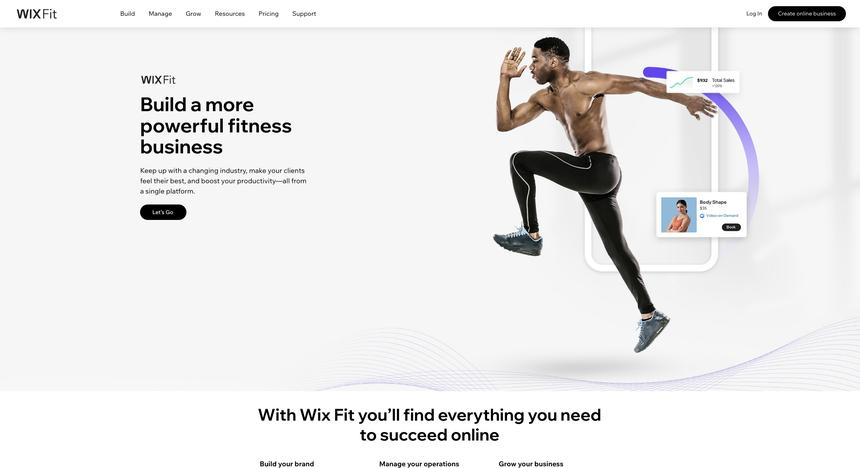 Task type: vqa. For each thing, say whether or not it's contained in the screenshot.
View corresponding to 5.0 ( 79 )
no



Task type: describe. For each thing, give the bounding box(es) containing it.
header.png image
[[0, 27, 860, 391]]

find
[[403, 404, 435, 425]]

and
[[188, 176, 200, 185]]

pricing
[[259, 10, 279, 18]]

boost
[[201, 176, 220, 185]]

0 vertical spatial your
[[268, 166, 282, 175]]

track sales & use vod with wix fit image
[[649, 187, 754, 246]]

log in
[[746, 10, 762, 17]]

log
[[746, 10, 756, 17]]

feel
[[140, 176, 152, 185]]

create online business link
[[768, 6, 846, 21]]

log in link
[[744, 6, 764, 21]]

1 horizontal spatial online
[[797, 10, 812, 17]]

1 horizontal spatial business
[[813, 10, 836, 17]]

1 vertical spatial your
[[221, 176, 236, 185]]

2 vertical spatial a
[[140, 187, 144, 195]]

keep
[[140, 166, 157, 175]]

up
[[158, 166, 167, 175]]

create online business
[[778, 10, 836, 17]]

make
[[249, 166, 266, 175]]

you
[[528, 404, 557, 425]]

you'll
[[358, 404, 400, 425]]

business inside build a more powerful fitness business
[[140, 134, 223, 158]]

build for build a more powerful fitness business
[[140, 92, 187, 116]]

keep up with a changing industry, make your clients feel their best, and boost your productivity—all from a single platform.
[[140, 166, 307, 195]]

everything
[[438, 404, 525, 425]]

with
[[168, 166, 182, 175]]

wix
[[300, 404, 331, 425]]

single
[[145, 187, 165, 195]]

productivity—all
[[237, 176, 290, 185]]

best,
[[170, 176, 186, 185]]

site element
[[113, 8, 323, 24]]

with wix fit you'll find everything you need to succeed online
[[258, 404, 601, 445]]



Task type: locate. For each thing, give the bounding box(es) containing it.
fitness
[[228, 113, 292, 137]]

0 vertical spatial business
[[813, 10, 836, 17]]

1 vertical spatial online
[[451, 424, 499, 445]]

a down feel
[[140, 187, 144, 195]]

a
[[191, 92, 202, 116], [183, 166, 187, 175], [140, 187, 144, 195]]

build inside site element
[[120, 10, 135, 18]]

support
[[292, 10, 316, 18]]

0 horizontal spatial online
[[451, 424, 499, 445]]

their
[[154, 176, 169, 185]]

online inside with wix fit you'll find everything you need to succeed online
[[451, 424, 499, 445]]

need
[[561, 404, 601, 425]]

1 horizontal spatial a
[[183, 166, 187, 175]]

manage
[[149, 10, 172, 18]]

resources
[[215, 10, 245, 18]]

1 vertical spatial a
[[183, 166, 187, 175]]

your
[[268, 166, 282, 175], [221, 176, 236, 185]]

1 horizontal spatial build
[[140, 92, 187, 116]]

0 horizontal spatial your
[[221, 176, 236, 185]]

let's
[[152, 209, 164, 216]]

your down industry,
[[221, 176, 236, 185]]

1 vertical spatial build
[[140, 92, 187, 116]]

to
[[360, 424, 377, 445]]

0 vertical spatial online
[[797, 10, 812, 17]]

0 horizontal spatial business
[[140, 134, 223, 158]]

changing
[[189, 166, 218, 175]]

succeed
[[380, 424, 448, 445]]

go
[[166, 209, 173, 216]]

a right with
[[183, 166, 187, 175]]

create
[[778, 10, 795, 17]]

build a more powerful fitness business
[[140, 92, 292, 158]]

a left more
[[191, 92, 202, 116]]

clients
[[284, 166, 305, 175]]

0 horizontal spatial a
[[140, 187, 144, 195]]

business
[[813, 10, 836, 17], [140, 134, 223, 158]]

0 vertical spatial build
[[120, 10, 135, 18]]

industry,
[[220, 166, 247, 175]]

a inside build a more powerful fitness business
[[191, 92, 202, 116]]

1 horizontal spatial your
[[268, 166, 282, 175]]

build for build
[[120, 10, 135, 18]]

let's go
[[152, 209, 173, 216]]

your up productivity—all
[[268, 166, 282, 175]]

platform.
[[166, 187, 195, 195]]

2 horizontal spatial a
[[191, 92, 202, 116]]

powerful
[[140, 113, 224, 137]]

fit
[[334, 404, 355, 425]]

grow
[[186, 10, 201, 18]]

online
[[797, 10, 812, 17], [451, 424, 499, 445]]

build
[[120, 10, 135, 18], [140, 92, 187, 116]]

more
[[205, 92, 254, 116]]

0 horizontal spatial build
[[120, 10, 135, 18]]

from
[[291, 176, 307, 185]]

0 vertical spatial a
[[191, 92, 202, 116]]

with
[[258, 404, 296, 425]]

in
[[757, 10, 762, 17]]

build inside build a more powerful fitness business
[[140, 92, 187, 116]]

pricing link
[[252, 8, 286, 24]]

1 vertical spatial business
[[140, 134, 223, 158]]

let's go link
[[140, 205, 187, 220]]



